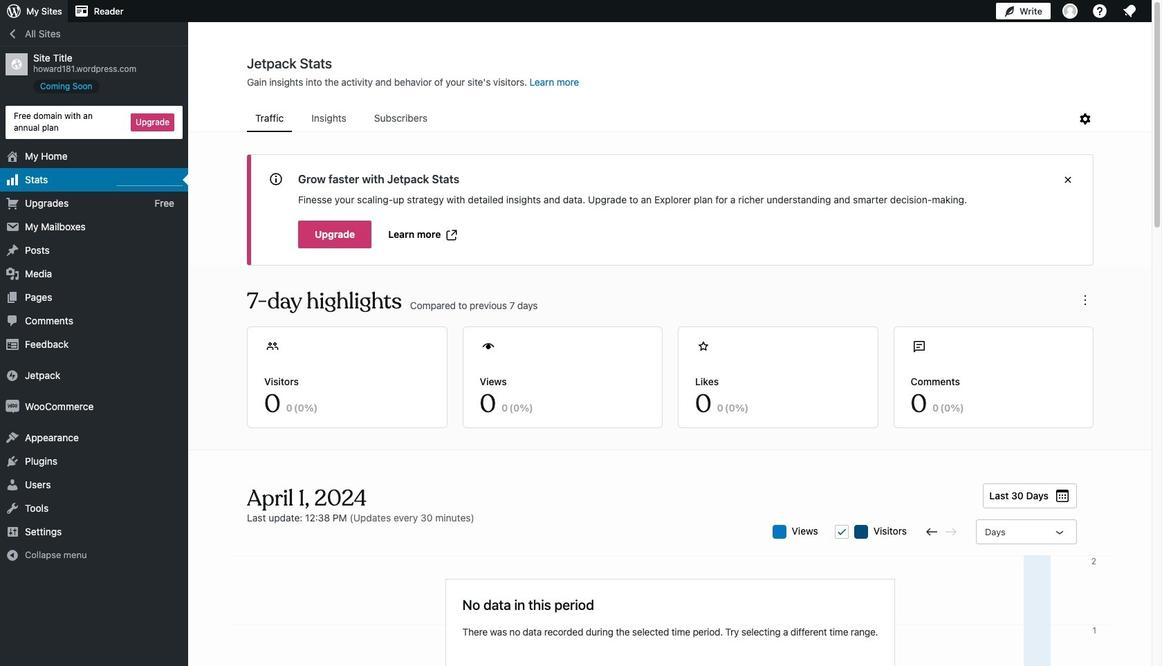 Task type: describe. For each thing, give the bounding box(es) containing it.
menu inside 'jetpack stats' main content
[[247, 106, 1078, 132]]

none checkbox inside 'jetpack stats' main content
[[835, 525, 849, 539]]

highest hourly views 0 image
[[117, 177, 183, 186]]

my profile image
[[1063, 3, 1079, 19]]



Task type: locate. For each thing, give the bounding box(es) containing it.
help image
[[1092, 3, 1109, 19]]

1 img image from the top
[[6, 369, 19, 383]]

None checkbox
[[835, 525, 849, 539]]

2 img image from the top
[[6, 400, 19, 414]]

jetpack stats main content
[[189, 55, 1153, 667]]

close image
[[1061, 172, 1077, 188]]

1 vertical spatial img image
[[6, 400, 19, 414]]

img image
[[6, 369, 19, 383], [6, 400, 19, 414]]

manage your notifications image
[[1122, 3, 1139, 19]]

menu
[[247, 106, 1078, 132]]

0 vertical spatial img image
[[6, 369, 19, 383]]



Task type: vqa. For each thing, say whether or not it's contained in the screenshot.
menu in jetpack stats main content
yes



